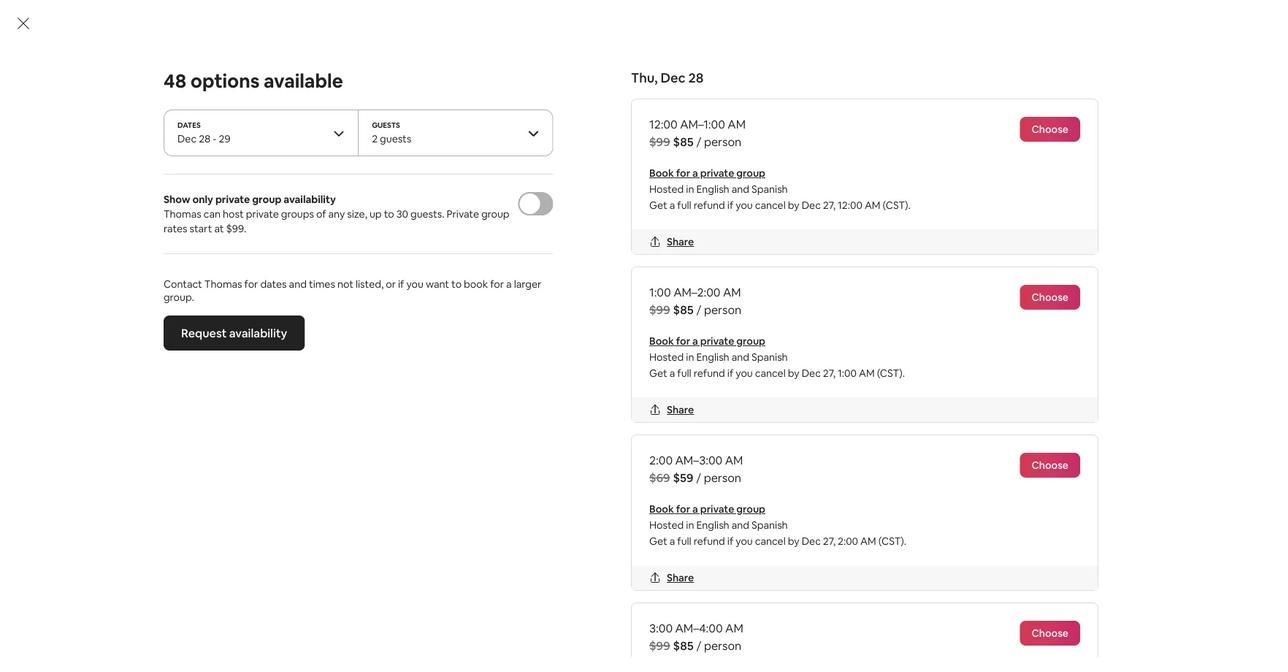 Task type: vqa. For each thing, say whether or not it's contained in the screenshot.
"beds" inside Share dialog
no



Task type: locate. For each thing, give the bounding box(es) containing it.
1 horizontal spatial am–4:00
[[761, 242, 802, 255]]

0 horizontal spatial am–1:00
[[267, 242, 307, 255]]

1 vertical spatial availability
[[229, 325, 287, 340]]

dates down the thu, dec 28 12:00 am–1:00 am
[[260, 278, 287, 291]]

1 spanish from the top
[[752, 183, 788, 196]]

2 vertical spatial refund
[[694, 535, 725, 548]]

book for a private group link
[[649, 167, 765, 180], [572, 258, 688, 271], [738, 258, 854, 271], [904, 258, 1020, 271], [649, 335, 765, 348], [649, 503, 765, 516]]

/ for 3:00
[[697, 638, 702, 653]]

get inside the book for a private group hosted in english and spanish get a full refund if you cancel by dec 27, 12:00 am (cst).
[[649, 199, 667, 212]]

2 vertical spatial $85
[[673, 638, 694, 653]]

and left 'taking'
[[576, 578, 596, 593]]

to left 24 on the bottom right
[[831, 561, 843, 576]]

refund for 1:00 am–2:00 am $99 $85 / person
[[694, 367, 725, 380]]

am–3:00 up / person at the top of page
[[595, 242, 636, 255]]

12:00 up 'thu, dec 28 3:00 am–4:00 am book for a private group'
[[838, 199, 863, 212]]

1 horizontal spatial to
[[451, 278, 462, 291]]

-
[[213, 132, 217, 145]]

2 vertical spatial 2:00
[[838, 535, 858, 548]]

cancellation policy
[[775, 533, 880, 548]]

3 refund from the top
[[694, 535, 725, 548]]

if inside the book for a private group hosted in english and spanish get a full refund if you cancel by dec 27, 12:00 am (cst).
[[727, 199, 734, 212]]

1 horizontal spatial dates
[[393, 148, 436, 169]]

dates
[[177, 120, 201, 130]]

0 horizontal spatial am–3:00
[[595, 242, 636, 255]]

3 spanish from the top
[[752, 519, 788, 532]]

and left times
[[289, 278, 307, 291]]

hosted inside book for a private group hosted in english and spanish get a full refund if you cancel by dec 27, 1:00 am (cst).
[[649, 351, 684, 364]]

and up will
[[732, 519, 749, 532]]

share left we
[[667, 571, 694, 584]]

2 share button from the top
[[644, 397, 700, 422]]

share up 2:00 am–3:00 am $69 $59 / person
[[667, 403, 694, 416]]

/ inside 2:00 am–3:00 am $69 $59 / person
[[696, 470, 701, 485]]

in up —
[[686, 519, 694, 532]]

2 horizontal spatial 2:00
[[838, 535, 858, 548]]

bring left light
[[567, 561, 595, 576]]

48 down choose
[[222, 173, 236, 188]]

0 vertical spatial (cst).
[[883, 199, 911, 212]]

am
[[728, 117, 746, 131], [865, 199, 881, 212], [309, 242, 325, 255], [471, 242, 487, 255], [638, 242, 654, 255], [805, 242, 820, 255], [970, 242, 986, 255], [723, 285, 741, 299], [859, 367, 875, 380], [725, 453, 743, 467], [861, 535, 876, 548], [725, 621, 743, 635]]

1 vertical spatial 29
[[354, 173, 367, 188]]

2 vertical spatial hosted
[[649, 519, 684, 532]]

0 vertical spatial am–1:00
[[680, 117, 725, 131]]

2 get from the top
[[649, 367, 667, 380]]

2 horizontal spatial 1:00
[[838, 367, 857, 380]]

0 horizontal spatial up
[[370, 207, 382, 221]]

0 vertical spatial hosted
[[649, 183, 684, 196]]

a
[[693, 167, 698, 180], [670, 199, 675, 212], [615, 258, 621, 271], [781, 258, 787, 271], [947, 258, 953, 271], [506, 278, 512, 291], [693, 335, 698, 348], [670, 367, 675, 380], [693, 503, 698, 516], [670, 535, 675, 548], [793, 578, 800, 593], [644, 607, 650, 622]]

$99 down thu, dec 28
[[649, 134, 670, 149]]

1 vertical spatial to
[[451, 278, 462, 291]]

1 vertical spatial english
[[696, 351, 729, 364]]

only inside ⓘ  preferably  bring only a backpack with everything you need
[[619, 607, 641, 622]]

$99 for 12:00 am–1:00 am
[[649, 134, 670, 149]]

in inside book for a private group hosted in english and spanish get a full refund if you cancel by dec 27, 1:00 am (cst).
[[686, 351, 694, 364]]

0 vertical spatial am–4:00
[[761, 242, 802, 255]]

0 vertical spatial am–3:00
[[595, 242, 636, 255]]

0 vertical spatial $85
[[673, 134, 694, 149]]

2 english from the top
[[696, 351, 729, 364]]

0 vertical spatial thomas
[[164, 207, 201, 221]]

1 horizontal spatial 12:00
[[649, 117, 678, 131]]

spanish for 12:00 am–1:00 am $99 $85 / person
[[752, 183, 788, 196]]

0 vertical spatial 27,
[[823, 199, 836, 212]]

full for 12:00 am–1:00 am $99 $85 / person
[[677, 199, 692, 212]]

1 horizontal spatial am–3:00
[[675, 453, 723, 467]]

you inside the book for a private group hosted in english and spanish get a full refund if you cancel by dec 27, 12:00 am (cst).
[[736, 199, 753, 212]]

by for 12:00 am–1:00 am $99 $85 / person
[[788, 199, 800, 212]]

0 vertical spatial only
[[192, 193, 213, 206]]

2 share from the top
[[667, 403, 694, 416]]

am inside 3:00 am–4:00 am $99 $85 / person
[[725, 621, 743, 635]]

/ down backpack
[[697, 638, 702, 653]]

by inside the book for a private group hosted in english and spanish get a full refund if you cancel by dec 27, 12:00 am (cst).
[[788, 199, 800, 212]]

get for 1:00 am–2:00 am $99 $85 / person
[[649, 367, 667, 380]]

refund inside book for a private group hosted in english and spanish get a full refund if you cancel by dec 27, 1:00 am (cst).
[[694, 367, 725, 380]]

1 share button from the top
[[644, 229, 700, 254]]

english
[[696, 183, 729, 196], [696, 351, 729, 364], [696, 519, 729, 532]]

2 cancel from the top
[[755, 367, 786, 380]]

bring inside ⓘ  preferably  bring only a backpack with everything you need
[[588, 607, 616, 622]]

1 vertical spatial am–4:00
[[675, 621, 723, 635]]

28 inside 'thu, dec 28 2:00 am–3:00 am book for a private group'
[[623, 224, 637, 239]]

0 vertical spatial start
[[190, 222, 212, 235]]

dec
[[661, 69, 686, 87], [177, 132, 197, 145], [305, 173, 327, 188], [802, 199, 821, 212], [267, 224, 289, 239], [599, 224, 621, 239], [764, 224, 787, 239], [930, 224, 953, 239], [802, 367, 821, 380], [802, 535, 821, 548]]

spanish for 1:00 am–2:00 am $99 $85 / person
[[752, 351, 788, 364]]

(cst).
[[883, 199, 911, 212], [877, 367, 905, 380], [879, 535, 907, 548]]

/ for 1:00
[[697, 302, 702, 317]]

up inside cancel up to 24 hours before the start time for a full refund.
[[815, 561, 829, 576]]

share for 1:00 am–2:00 am $99 $85 / person
[[667, 403, 694, 416]]

thomas right contact
[[204, 278, 242, 291]]

0 vertical spatial bring
[[567, 561, 595, 576]]

2 vertical spatial 12:00
[[240, 242, 265, 255]]

to inside contact thomas for dates and times not listed, or if you want to book for a larger group.
[[451, 278, 462, 291]]

0 vertical spatial cancel
[[755, 199, 786, 212]]

29
[[219, 132, 231, 145], [354, 173, 367, 188]]

0 vertical spatial english
[[696, 183, 729, 196]]

48 options available
[[164, 69, 343, 93]]

2 vertical spatial share
[[667, 571, 694, 584]]

28 inside 'thu, dec 28 3:00 am–4:00 am book for a private group'
[[789, 224, 803, 239]]

1 vertical spatial (cst).
[[877, 367, 905, 380]]

to left 30
[[384, 207, 394, 221]]

0 vertical spatial share button
[[644, 229, 700, 254]]

$85 down thu, dec 28
[[673, 134, 694, 149]]

and inside book for a private group hosted in english and spanish get a full refund if you cancel by dec 27, 2:00 am (cst).
[[732, 519, 749, 532]]

full inside cancel up to 24 hours before the start time for a full refund.
[[802, 578, 818, 593]]

hosted down / person at the top of page
[[649, 351, 684, 364]]

you for 12:00 am–1:00 am $99 $85 / person
[[736, 199, 753, 212]]

group inside the book for a private group hosted in english and spanish get a full refund if you cancel by dec 27, 12:00 am (cst).
[[737, 167, 765, 180]]

3 $85 from the top
[[673, 638, 694, 653]]

hours
[[861, 561, 891, 576]]

person inside 12:00 am–1:00 am $99 $85 / person
[[704, 134, 742, 149]]

28 for thu, dec 28 2:00 am–3:00 am book for a private group
[[623, 224, 637, 239]]

in for 12:00 am–1:00 am $99 $85 / person
[[686, 183, 694, 196]]

0 vertical spatial available
[[264, 69, 343, 93]]

dec inside the thu, dec 28 12:00 am–1:00 am
[[267, 224, 289, 239]]

2 hosted from the top
[[649, 351, 684, 364]]

$99
[[649, 134, 670, 149], [738, 296, 759, 311], [649, 302, 670, 317], [649, 638, 670, 653]]

48 up the dates
[[164, 69, 186, 93]]

1 vertical spatial 2:00
[[649, 453, 673, 467]]

2 vertical spatial 27,
[[823, 535, 836, 548]]

1 vertical spatial ⓘ
[[516, 607, 528, 622]]

1 horizontal spatial am–2:00
[[674, 285, 721, 299]]

am–2:00 for 1:00 am–2:00 am $99 $85 / person
[[674, 285, 721, 299]]

1 horizontal spatial 48
[[222, 173, 236, 188]]

2 horizontal spatial 12:00
[[838, 199, 863, 212]]

(cst). for 1:00 am–2:00 am $99 $85 / person
[[877, 367, 905, 380]]

0 vertical spatial availability
[[284, 193, 336, 206]]

start left at in the left top of the page
[[190, 222, 212, 235]]

you
[[736, 199, 753, 212], [406, 278, 424, 291], [736, 367, 753, 380], [736, 535, 753, 548], [577, 625, 596, 640]]

ⓘ inside ⓘ  please bring light equipment — we will be walking and taking photos in motion
[[516, 561, 528, 576]]

bring for need
[[588, 607, 616, 622]]

1 27, from the top
[[823, 199, 836, 212]]

3 share from the top
[[667, 571, 694, 584]]

$99 inside 3:00 am–4:00 am $99 $85 / person
[[649, 638, 670, 653]]

0 vertical spatial 48
[[164, 69, 186, 93]]

1 vertical spatial spanish
[[752, 351, 788, 364]]

1:00 inside book for a private group hosted in english and spanish get a full refund if you cancel by dec 27, 1:00 am (cst).
[[838, 367, 857, 380]]

times
[[309, 278, 335, 291]]

cancel inside the book for a private group hosted in english and spanish get a full refund if you cancel by dec 27, 12:00 am (cst).
[[755, 199, 786, 212]]

$99.
[[226, 222, 246, 235]]

person for am–2:00
[[704, 302, 742, 317]]

full for 1:00 am–2:00 am $99 $85 / person
[[677, 367, 692, 380]]

dates down the guests
[[393, 148, 436, 169]]

in
[[686, 183, 694, 196], [686, 351, 694, 364], [686, 519, 694, 532], [675, 578, 684, 593]]

1 vertical spatial start
[[953, 561, 979, 576]]

0 horizontal spatial 29
[[219, 132, 231, 145]]

1 vertical spatial only
[[619, 607, 641, 622]]

$99 down 'thu, dec 28 2:00 am–3:00 am book for a private group'
[[649, 302, 670, 317]]

28 inside thu, dec 28 4:00 am–5:00 am book for a private group
[[955, 224, 969, 239]]

1 vertical spatial share
[[667, 403, 694, 416]]

a inside 'thu, dec 28 3:00 am–4:00 am book for a private group'
[[781, 258, 787, 271]]

0 horizontal spatial am–4:00
[[675, 621, 723, 635]]

am–1:00 down thu, dec 28
[[680, 117, 725, 131]]

3:00 down photos
[[649, 621, 673, 635]]

ⓘ
[[516, 561, 528, 576], [516, 607, 528, 622]]

only up can
[[192, 193, 213, 206]]

and inside ⓘ  please bring light equipment — we will be walking and taking photos in motion
[[576, 578, 596, 593]]

availability right request
[[229, 325, 287, 340]]

am–2:00 right / person at the top of page
[[674, 285, 721, 299]]

1 english from the top
[[696, 183, 729, 196]]

/ down thu, dec 28
[[697, 134, 702, 149]]

0 vertical spatial share
[[667, 235, 694, 248]]

in for 1:00 am–2:00 am $99 $85 / person
[[686, 351, 694, 364]]

12:00 down thu, dec 28
[[649, 117, 678, 131]]

cancel inside book for a private group hosted in english and spanish get a full refund if you cancel by dec 27, 2:00 am (cst).
[[755, 535, 786, 548]]

by inside book for a private group hosted in english and spanish get a full refund if you cancel by dec 27, 1:00 am (cst).
[[788, 367, 800, 380]]

refund for 2:00 am–3:00 am $69 $59 / person
[[694, 535, 725, 548]]

0 vertical spatial 12:00
[[649, 117, 678, 131]]

1 vertical spatial am–3:00
[[675, 453, 723, 467]]

refund inside the book for a private group hosted in english and spanish get a full refund if you cancel by dec 27, 12:00 am (cst).
[[694, 199, 725, 212]]

3 english from the top
[[696, 519, 729, 532]]

thu, inside 'thu, dec 28 3:00 am–4:00 am book for a private group'
[[738, 224, 762, 239]]

choose from available dates 48 available for dec 28 – 29
[[222, 148, 436, 188]]

0 horizontal spatial dates
[[260, 278, 287, 291]]

up up refund.
[[815, 561, 829, 576]]

29 right –
[[354, 173, 367, 188]]

you inside book for a private group hosted in english and spanish get a full refund if you cancel by dec 27, 2:00 am (cst).
[[736, 535, 753, 548]]

cancel for 1:00 am–2:00 am $99 $85 / person
[[755, 367, 786, 380]]

1 by from the top
[[788, 199, 800, 212]]

to
[[384, 207, 394, 221], [451, 278, 462, 291], [831, 561, 843, 576]]

3 hosted from the top
[[649, 519, 684, 532]]

need
[[599, 625, 626, 640]]

am–1:00 down groups
[[267, 242, 307, 255]]

dec inside dates dec 28 - 29
[[177, 132, 197, 145]]

am–2:00 up want
[[427, 242, 469, 255]]

28 inside choose from available dates 48 available for dec 28 – 29
[[330, 173, 343, 188]]

share for 2:00 am–3:00 am $69 $59 / person
[[667, 571, 694, 584]]

a inside ⓘ  preferably  bring only a backpack with everything you need
[[644, 607, 650, 622]]

1 $85 from the top
[[673, 134, 694, 149]]

$85
[[673, 134, 694, 149], [673, 302, 694, 317], [673, 638, 694, 653]]

person inside 1:00 am–2:00 am $99 $85 / person
[[704, 302, 742, 317]]

start
[[190, 222, 212, 235], [953, 561, 979, 576]]

1 vertical spatial am–1:00
[[267, 242, 307, 255]]

am–3:00
[[595, 242, 636, 255], [675, 453, 723, 467]]

1 get from the top
[[649, 199, 667, 212]]

3 get from the top
[[649, 535, 667, 548]]

thu, inside the thu, dec 28 12:00 am–1:00 am
[[240, 224, 264, 239]]

english up we
[[696, 519, 729, 532]]

to right want
[[451, 278, 462, 291]]

thu, for thu, dec 28 3:00 am–4:00 am book for a private group
[[738, 224, 762, 239]]

get up equipment
[[649, 535, 667, 548]]

/ right / person at the top of page
[[697, 302, 702, 317]]

up right size, on the left of the page
[[370, 207, 382, 221]]

share button
[[644, 229, 700, 254], [644, 397, 700, 422], [644, 565, 700, 590]]

$99 inside 12:00 am–1:00 am $99 $85 / person
[[649, 134, 670, 149]]

by for 2:00 am–3:00 am $69 $59 / person
[[788, 535, 800, 548]]

2:00 inside 'thu, dec 28 2:00 am–3:00 am book for a private group'
[[572, 242, 593, 255]]

in down 12:00 am–1:00 am $99 $85 / person
[[686, 183, 694, 196]]

1:00 inside 1:00 am–2:00 am $99 $85 / person
[[649, 285, 671, 299]]

and for 12:00 am–1:00 am $99 $85 / person
[[732, 183, 749, 196]]

will
[[720, 561, 737, 576]]

am–4:00 down the book for a private group hosted in english and spanish get a full refund if you cancel by dec 27, 12:00 am (cst).
[[761, 242, 802, 255]]

2 vertical spatial to
[[831, 561, 843, 576]]

1 vertical spatial 1:00
[[649, 285, 671, 299]]

1 vertical spatial dates
[[260, 278, 287, 291]]

0 vertical spatial refund
[[694, 199, 725, 212]]

thu, for thu, dec 28 12:00 am–1:00 am
[[240, 224, 264, 239]]

the
[[933, 561, 951, 576]]

2 by from the top
[[788, 367, 800, 380]]

thomas
[[164, 207, 201, 221], [204, 278, 242, 291]]

1 horizontal spatial thomas
[[204, 278, 242, 291]]

and down 12:00 am–1:00 am $99 $85 / person
[[732, 183, 749, 196]]

1 vertical spatial available
[[324, 148, 390, 169]]

show
[[164, 193, 190, 206]]

2:00
[[572, 242, 593, 255], [649, 453, 673, 467], [838, 535, 858, 548]]

1 vertical spatial 48
[[222, 173, 236, 188]]

(cst). inside book for a private group hosted in english and spanish get a full refund if you cancel by dec 27, 2:00 am (cst).
[[879, 535, 907, 548]]

1 horizontal spatial 3:00
[[738, 242, 759, 255]]

if inside contact thomas for dates and times not listed, or if you want to book for a larger group.
[[398, 278, 404, 291]]

bring up need
[[588, 607, 616, 622]]

$85 for am–1:00
[[673, 134, 694, 149]]

$99 up book for a private group hosted in english and spanish get a full refund if you cancel by dec 27, 1:00 am (cst). on the bottom of the page
[[738, 296, 759, 311]]

3:00
[[738, 242, 759, 255], [649, 621, 673, 635]]

/ inside 1:00 am–2:00 am $99 $85 / person
[[697, 302, 702, 317]]

0 vertical spatial by
[[788, 199, 800, 212]]

0 vertical spatial am–2:00
[[427, 242, 469, 255]]

light
[[598, 561, 622, 576]]

and
[[732, 183, 749, 196], [289, 278, 307, 291], [732, 351, 749, 364], [732, 519, 749, 532], [576, 578, 596, 593]]

am–3:00 inside 'thu, dec 28 2:00 am–3:00 am book for a private group'
[[595, 242, 636, 255]]

1 share from the top
[[667, 235, 694, 248]]

12:00 inside the thu, dec 28 12:00 am–1:00 am
[[240, 242, 265, 255]]

2 27, from the top
[[823, 367, 836, 380]]

share button up 2:00 am–3:00 am $69 $59 / person
[[644, 397, 700, 422]]

0 vertical spatial ⓘ
[[516, 561, 528, 576]]

48
[[164, 69, 186, 93], [222, 173, 236, 188]]

group inside 'thu, dec 28 3:00 am–4:00 am book for a private group'
[[825, 258, 854, 271]]

1 vertical spatial am–2:00
[[674, 285, 721, 299]]

dates inside contact thomas for dates and times not listed, or if you want to book for a larger group.
[[260, 278, 287, 291]]

$85 right / person at the top of page
[[673, 302, 694, 317]]

2 horizontal spatial to
[[831, 561, 843, 576]]

availability up of at the top left of page
[[284, 193, 336, 206]]

get up 'thu, dec 28 2:00 am–3:00 am book for a private group'
[[649, 199, 667, 212]]

3 cancel from the top
[[755, 535, 786, 548]]

1 hosted from the top
[[649, 183, 684, 196]]

1 vertical spatial cancel
[[755, 367, 786, 380]]

available
[[264, 69, 343, 93], [324, 148, 390, 169], [238, 173, 285, 188]]

$99 down backpack
[[649, 638, 670, 653]]

am–4:00 down motion
[[675, 621, 723, 635]]

0 horizontal spatial 1:00
[[406, 242, 425, 255]]

only up need
[[619, 607, 641, 622]]

dates
[[393, 148, 436, 169], [260, 278, 287, 291]]

3 share button from the top
[[644, 565, 700, 590]]

–
[[346, 173, 351, 188]]

2 vertical spatial get
[[649, 535, 667, 548]]

you inside book for a private group hosted in english and spanish get a full refund if you cancel by dec 27, 1:00 am (cst).
[[736, 367, 753, 380]]

if inside book for a private group hosted in english and spanish get a full refund if you cancel by dec 27, 2:00 am (cst).
[[727, 535, 734, 548]]

2 $85 from the top
[[673, 302, 694, 317]]

hosted up equipment
[[649, 519, 684, 532]]

0 horizontal spatial start
[[190, 222, 212, 235]]

1 horizontal spatial start
[[953, 561, 979, 576]]

1 horizontal spatial am–1:00
[[680, 117, 725, 131]]

thu, for thu, dec 28 4:00 am–5:00 am book for a private group
[[904, 224, 928, 239]]

27, for 1:00 am–2:00 am $99 $85 / person
[[823, 367, 836, 380]]

private inside thu, dec 28 4:00 am–5:00 am book for a private group
[[955, 258, 989, 271]]

refund inside book for a private group hosted in english and spanish get a full refund if you cancel by dec 27, 2:00 am (cst).
[[694, 535, 725, 548]]

1 horizontal spatial 2:00
[[649, 453, 673, 467]]

contact
[[164, 278, 202, 291]]

$69
[[649, 470, 670, 485]]

request
[[181, 325, 227, 340]]

of
[[316, 207, 326, 221]]

0 vertical spatial to
[[384, 207, 394, 221]]

3 27, from the top
[[823, 535, 836, 548]]

refund
[[694, 199, 725, 212], [694, 367, 725, 380], [694, 535, 725, 548]]

1 refund from the top
[[694, 199, 725, 212]]

29 right -
[[219, 132, 231, 145]]

get
[[649, 199, 667, 212], [649, 367, 667, 380], [649, 535, 667, 548]]

motion
[[687, 578, 725, 593]]

in right photos
[[675, 578, 684, 593]]

2 vertical spatial share button
[[644, 565, 700, 590]]

0 vertical spatial dates
[[393, 148, 436, 169]]

up
[[370, 207, 382, 221], [815, 561, 829, 576]]

want
[[426, 278, 449, 291]]

in down 1:00 am–2:00 am $99 $85 / person
[[686, 351, 694, 364]]

person
[[704, 134, 742, 149], [627, 296, 664, 311], [704, 302, 742, 317], [704, 470, 741, 485], [704, 638, 742, 653]]

group inside 'thu, dec 28 2:00 am–3:00 am book for a private group'
[[659, 258, 688, 271]]

1 vertical spatial get
[[649, 367, 667, 380]]

available for from
[[324, 148, 390, 169]]

/ right $59
[[696, 470, 701, 485]]

1 vertical spatial hosted
[[649, 351, 684, 364]]

and for 1:00 am–2:00 am $99 $85 / person
[[732, 351, 749, 364]]

0 horizontal spatial to
[[384, 207, 394, 221]]

guests
[[372, 120, 400, 130]]

if
[[727, 199, 734, 212], [398, 278, 404, 291], [727, 367, 734, 380], [727, 535, 734, 548]]

not
[[337, 278, 353, 291]]

/ for 12:00
[[697, 134, 702, 149]]

am–3:00 up $59
[[675, 453, 723, 467]]

2 vertical spatial by
[[788, 535, 800, 548]]

3 by from the top
[[788, 535, 800, 548]]

get down / person at the top of page
[[649, 367, 667, 380]]

2 vertical spatial 1:00
[[838, 367, 857, 380]]

2 ⓘ from the top
[[516, 607, 528, 622]]

1 horizontal spatial only
[[619, 607, 641, 622]]

1 horizontal spatial up
[[815, 561, 829, 576]]

0 vertical spatial get
[[649, 199, 667, 212]]

ⓘ up "everything"
[[516, 607, 528, 622]]

(cst). inside the book for a private group hosted in english and spanish get a full refund if you cancel by dec 27, 12:00 am (cst).
[[883, 199, 911, 212]]

and inside book for a private group hosted in english and spanish get a full refund if you cancel by dec 27, 1:00 am (cst).
[[732, 351, 749, 364]]

27, inside the book for a private group hosted in english and spanish get a full refund if you cancel by dec 27, 12:00 am (cst).
[[823, 199, 836, 212]]

2 spanish from the top
[[752, 351, 788, 364]]

request availability
[[181, 325, 287, 340]]

share up 1:00 am–2:00 am $99 $85 / person
[[667, 235, 694, 248]]

bring inside ⓘ  please bring light equipment — we will be walking and taking photos in motion
[[567, 561, 595, 576]]

28 for thu, dec 28 4:00 am–5:00 am book for a private group
[[955, 224, 969, 239]]

1 vertical spatial 12:00
[[838, 199, 863, 212]]

ⓘ up be
[[516, 561, 528, 576]]

start right the
[[953, 561, 979, 576]]

you inside contact thomas for dates and times not listed, or if you want to book for a larger group.
[[406, 278, 424, 291]]

1 cancel from the top
[[755, 199, 786, 212]]

ⓘ  preferably  bring only a backpack with everything you need
[[516, 607, 731, 640]]

ⓘ for ⓘ  preferably  bring only a backpack with everything you need
[[516, 607, 528, 622]]

english inside the book for a private group hosted in english and spanish get a full refund if you cancel by dec 27, 12:00 am (cst).
[[696, 183, 729, 196]]

english down 12:00 am–1:00 am $99 $85 / person
[[696, 183, 729, 196]]

0 vertical spatial 1:00
[[406, 242, 425, 255]]

listed,
[[356, 278, 384, 291]]

$85 for am–2:00
[[673, 302, 694, 317]]

english down 1:00 am–2:00 am $99 $85 / person
[[696, 351, 729, 364]]

3:00 down the book for a private group hosted in english and spanish get a full refund if you cancel by dec 27, 12:00 am (cst).
[[738, 242, 759, 255]]

am–2:00 inside 1:00 am–2:00 am $99 $85 / person
[[674, 285, 721, 299]]

thu, dec 28 3:00 am–4:00 am book for a private group
[[738, 224, 854, 271]]

and down 1:00 am–2:00 am $99 $85 / person
[[732, 351, 749, 364]]

am inside 1:00 am–2:00 am $99 $85 / person
[[723, 285, 741, 299]]

/ inside 3:00 am–4:00 am $99 $85 / person
[[697, 638, 702, 653]]

am–2:00
[[427, 242, 469, 255], [674, 285, 721, 299]]

1 vertical spatial refund
[[694, 367, 725, 380]]

2 refund from the top
[[694, 367, 725, 380]]

0 horizontal spatial 3:00
[[649, 621, 673, 635]]

28
[[688, 69, 704, 87], [199, 132, 211, 145], [330, 173, 343, 188], [291, 224, 305, 239], [623, 224, 637, 239], [789, 224, 803, 239], [955, 224, 969, 239]]

$85 down backpack
[[673, 638, 694, 653]]

2 vertical spatial english
[[696, 519, 729, 532]]

spanish inside book for a private group hosted in english and spanish get a full refund if you cancel by dec 27, 2:00 am (cst).
[[752, 519, 788, 532]]

for inside 'thu, dec 28 2:00 am–3:00 am book for a private group'
[[599, 258, 613, 271]]

0 vertical spatial 3:00
[[738, 242, 759, 255]]

share button up 1:00 am–2:00 am $99 $85 / person
[[644, 229, 700, 254]]

hosted down 12:00 am–1:00 am $99 $85 / person
[[649, 183, 684, 196]]

cancel
[[755, 199, 786, 212], [755, 367, 786, 380], [755, 535, 786, 548]]

share button up backpack
[[644, 565, 700, 590]]

0 vertical spatial up
[[370, 207, 382, 221]]

thomas down 'show'
[[164, 207, 201, 221]]

share button for 2:00 am–3:00 am $69 $59 / person
[[644, 565, 700, 590]]

please
[[530, 561, 565, 576]]

1 ⓘ from the top
[[516, 561, 528, 576]]

/ inside 12:00 am–1:00 am $99 $85 / person
[[697, 134, 702, 149]]

28 inside the thu, dec 28 12:00 am–1:00 am
[[291, 224, 305, 239]]

$85 inside 1:00 am–2:00 am $99 $85 / person
[[673, 302, 694, 317]]

1 horizontal spatial 1:00
[[649, 285, 671, 299]]

hosted inside book for a private group hosted in english and spanish get a full refund if you cancel by dec 27, 2:00 am (cst).
[[649, 519, 684, 532]]

1:00
[[406, 242, 425, 255], [649, 285, 671, 299], [838, 367, 857, 380]]

27, for 12:00 am–1:00 am $99 $85 / person
[[823, 199, 836, 212]]

1 vertical spatial bring
[[588, 607, 616, 622]]

2 vertical spatial (cst).
[[879, 535, 907, 548]]

and inside contact thomas for dates and times not listed, or if you want to book for a larger group.
[[289, 278, 307, 291]]

12:00 down $99.
[[240, 242, 265, 255]]

2 vertical spatial cancel
[[755, 535, 786, 548]]



Task type: describe. For each thing, give the bounding box(es) containing it.
backpack
[[652, 607, 705, 622]]

photos
[[635, 578, 672, 593]]

book inside book for a private group hosted in english and spanish get a full refund if you cancel by dec 27, 2:00 am (cst).
[[649, 503, 674, 516]]

thu, for thu, dec 28
[[631, 69, 658, 87]]

start inside cancel up to 24 hours before the start time for a full refund.
[[953, 561, 979, 576]]

2:00 inside book for a private group hosted in english and spanish get a full refund if you cancel by dec 27, 2:00 am (cst).
[[838, 535, 858, 548]]

if for 1:00 am–2:00 am $99 $85 / person
[[727, 367, 734, 380]]

host
[[223, 207, 244, 221]]

for inside the book for a private group hosted in english and spanish get a full refund if you cancel by dec 27, 12:00 am (cst).
[[676, 167, 690, 180]]

show only private group availability thomas can host private groups of any size, up to 30 guests. private group rates start at $99.
[[164, 193, 510, 235]]

thu, dec 28 2:00 am–3:00 am book for a private group
[[572, 224, 688, 271]]

12:00 inside the book for a private group hosted in english and spanish get a full refund if you cancel by dec 27, 12:00 am (cst).
[[838, 199, 863, 212]]

cancel up to 24 hours before the start time for a full refund.
[[775, 561, 1006, 593]]

if for 12:00 am–1:00 am $99 $85 / person
[[727, 199, 734, 212]]

2 vertical spatial available
[[238, 173, 285, 188]]

book for a private group hosted in english and spanish get a full refund if you cancel by dec 27, 12:00 am (cst).
[[649, 167, 911, 212]]

taking
[[599, 578, 632, 593]]

person for am–3:00
[[704, 470, 741, 485]]

29 inside dates dec 28 - 29
[[219, 132, 231, 145]]

start inside the show only private group availability thomas can host private groups of any size, up to 30 guests. private group rates start at $99.
[[190, 222, 212, 235]]

choose
[[222, 148, 280, 169]]

book for a private group hosted in english and spanish get a full refund if you cancel by dec 27, 1:00 am (cst).
[[649, 335, 905, 380]]

for inside 'thu, dec 28 3:00 am–4:00 am book for a private group'
[[765, 258, 779, 271]]

am–1:00 inside the thu, dec 28 12:00 am–1:00 am
[[267, 242, 307, 255]]

2:00 inside 2:00 am–3:00 am $69 $59 / person
[[649, 453, 673, 467]]

guests.
[[411, 207, 444, 221]]

4:00
[[904, 242, 925, 255]]

a inside cancel up to 24 hours before the start time for a full refund.
[[793, 578, 800, 593]]

share for 12:00 am–1:00 am $99 $85 / person
[[667, 235, 694, 248]]

for inside book for a private group hosted in english and spanish get a full refund if you cancel by dec 27, 1:00 am (cst).
[[676, 335, 690, 348]]

by for 1:00 am–2:00 am $99 $85 / person
[[788, 367, 800, 380]]

cancel for 2:00 am–3:00 am $69 $59 / person
[[755, 535, 786, 548]]

a inside contact thomas for dates and times not listed, or if you want to book for a larger group.
[[506, 278, 512, 291]]

guests 2 guests
[[372, 120, 411, 145]]

thomas inside contact thomas for dates and times not listed, or if you want to book for a larger group.
[[204, 278, 242, 291]]

am–4:00 inside 'thu, dec 28 3:00 am–4:00 am book for a private group'
[[761, 242, 802, 255]]

for inside cancel up to 24 hours before the start time for a full refund.
[[775, 578, 791, 593]]

cancellation
[[775, 533, 844, 548]]

to inside the show only private group availability thomas can host private groups of any size, up to 30 guests. private group rates start at $99.
[[384, 207, 394, 221]]

cancel
[[775, 561, 812, 576]]

book for a private group hosted in english and spanish get a full refund if you cancel by dec 27, 2:00 am (cst).
[[649, 503, 907, 548]]

from
[[284, 148, 320, 169]]

book inside thu, dec 28 4:00 am–5:00 am book for a private group
[[904, 258, 929, 271]]

1:00 am–2:00 am
[[406, 242, 487, 255]]

hosted for 12:00 am–1:00 am $99 $85 / person
[[649, 183, 684, 196]]

3:00 am–4:00 am $99 $85 / person
[[649, 621, 743, 653]]

—
[[686, 561, 697, 576]]

12:00 inside 12:00 am–1:00 am $99 $85 / person
[[649, 117, 678, 131]]

you inside ⓘ  preferably  bring only a backpack with everything you need
[[577, 625, 596, 640]]

1:00 am–2:00 am $99 $85 / person
[[649, 285, 742, 317]]

am inside 'thu, dec 28 3:00 am–4:00 am book for a private group'
[[805, 242, 820, 255]]

28 for thu, dec 28
[[688, 69, 704, 87]]

private inside the book for a private group hosted in english and spanish get a full refund if you cancel by dec 27, 12:00 am (cst).
[[700, 167, 734, 180]]

3:00 inside 'thu, dec 28 3:00 am–4:00 am book for a private group'
[[738, 242, 759, 255]]

size,
[[347, 207, 367, 221]]

before
[[894, 561, 930, 576]]

dec inside the book for a private group hosted in english and spanish get a full refund if you cancel by dec 27, 12:00 am (cst).
[[802, 199, 821, 212]]

am–3:00 inside 2:00 am–3:00 am $69 $59 / person
[[675, 453, 723, 467]]

up inside the show only private group availability thomas can host private groups of any size, up to 30 guests. private group rates start at $99.
[[370, 207, 382, 221]]

24
[[846, 561, 859, 576]]

to inside cancel up to 24 hours before the start time for a full refund.
[[831, 561, 843, 576]]

policy
[[847, 533, 880, 548]]

rates
[[164, 222, 187, 235]]

share button for 1:00 am–2:00 am $99 $85 / person
[[644, 397, 700, 422]]

with
[[707, 607, 731, 622]]

am inside book for a private group hosted in english and spanish get a full refund if you cancel by dec 27, 1:00 am (cst).
[[859, 367, 875, 380]]

(cst). for 2:00 am–3:00 am $69 $59 / person
[[879, 535, 907, 548]]

book inside the book for a private group hosted in english and spanish get a full refund if you cancel by dec 27, 12:00 am (cst).
[[649, 167, 674, 180]]

am inside 2:00 am–3:00 am $69 $59 / person
[[725, 453, 743, 467]]

contact thomas for dates and times not listed, or if you want to book for a larger group.
[[164, 278, 541, 304]]

english for 1:00 am–2:00 am $99 $85 / person
[[696, 351, 729, 364]]

thomas inside the show only private group availability thomas can host private groups of any size, up to 30 guests. private group rates start at $99.
[[164, 207, 201, 221]]

ⓘ for ⓘ  please bring light equipment — we will be walking and taking photos in motion
[[516, 561, 528, 576]]

am inside book for a private group hosted in english and spanish get a full refund if you cancel by dec 27, 2:00 am (cst).
[[861, 535, 876, 548]]

a inside thu, dec 28 4:00 am–5:00 am book for a private group
[[947, 258, 953, 271]]

private
[[447, 207, 479, 221]]

12:00 am–1:00 am $99 $85 / person
[[649, 117, 746, 149]]

dates for available
[[393, 148, 436, 169]]

$85 for am–4:00
[[673, 638, 694, 653]]

for inside book for a private group hosted in english and spanish get a full refund if you cancel by dec 27, 2:00 am (cst).
[[676, 503, 690, 516]]

groups
[[281, 207, 314, 221]]

guests
[[380, 132, 411, 145]]

cancel for 12:00 am–1:00 am $99 $85 / person
[[755, 199, 786, 212]]

am inside 12:00 am–1:00 am $99 $85 / person
[[728, 117, 746, 131]]

/ down 'thu, dec 28 2:00 am–3:00 am book for a private group'
[[619, 296, 624, 311]]

we
[[700, 561, 718, 576]]

group inside book for a private group hosted in english and spanish get a full refund if you cancel by dec 27, 1:00 am (cst).
[[737, 335, 765, 348]]

for inside thu, dec 28 4:00 am–5:00 am book for a private group
[[931, 258, 945, 271]]

3:00 inside 3:00 am–4:00 am $99 $85 / person
[[649, 621, 673, 635]]

30
[[396, 207, 408, 221]]

ⓘ  please bring light equipment — we will be walking and taking photos in motion
[[516, 561, 737, 593]]

dec inside choose from available dates 48 available for dec 28 – 29
[[305, 173, 327, 188]]

am inside the thu, dec 28 12:00 am–1:00 am
[[309, 242, 325, 255]]

bring for walking
[[567, 561, 595, 576]]

in inside ⓘ  please bring light equipment — we will be walking and taking photos in motion
[[675, 578, 684, 593]]

english for 2:00 am–3:00 am $69 $59 / person
[[696, 519, 729, 532]]

48 inside choose from available dates 48 available for dec 28 – 29
[[222, 173, 236, 188]]

dec inside book for a private group hosted in english and spanish get a full refund if you cancel by dec 27, 2:00 am (cst).
[[802, 535, 821, 548]]

29 inside choose from available dates 48 available for dec 28 – 29
[[354, 173, 367, 188]]

book inside book for a private group hosted in english and spanish get a full refund if you cancel by dec 27, 1:00 am (cst).
[[649, 335, 674, 348]]

get for 12:00 am–1:00 am $99 $85 / person
[[649, 199, 667, 212]]

availability inside the show only private group availability thomas can host private groups of any size, up to 30 guests. private group rates start at $99.
[[284, 193, 336, 206]]

walking
[[533, 578, 573, 593]]

$99 for 3:00 am–4:00 am
[[649, 638, 670, 653]]

dec inside 'thu, dec 28 2:00 am–3:00 am book for a private group'
[[599, 224, 621, 239]]

share button for 12:00 am–1:00 am $99 $85 / person
[[644, 229, 700, 254]]

only inside the show only private group availability thomas can host private groups of any size, up to 30 guests. private group rates start at $99.
[[192, 193, 213, 206]]

1:00 for 1:00 am–2:00 am
[[406, 242, 425, 255]]

get for 2:00 am–3:00 am $69 $59 / person
[[649, 535, 667, 548]]

dates dec 28 - 29
[[177, 120, 231, 145]]

2:00 am–3:00 am $69 $59 / person
[[649, 453, 743, 485]]

book inside 'thu, dec 28 2:00 am–3:00 am book for a private group'
[[572, 258, 597, 271]]

a inside 'thu, dec 28 2:00 am–3:00 am book for a private group'
[[615, 258, 621, 271]]

preferably
[[530, 607, 585, 622]]

english for 12:00 am–1:00 am $99 $85 / person
[[696, 183, 729, 196]]

any
[[328, 207, 345, 221]]

person for am–4:00
[[704, 638, 742, 653]]

refund.
[[821, 578, 860, 593]]

if for 2:00 am–3:00 am $69 $59 / person
[[727, 535, 734, 548]]

in for 2:00 am–3:00 am $69 $59 / person
[[686, 519, 694, 532]]

$59
[[673, 470, 693, 485]]

dates for for
[[260, 278, 287, 291]]

private inside book for a private group hosted in english and spanish get a full refund if you cancel by dec 27, 2:00 am (cst).
[[700, 503, 734, 516]]

am inside the book for a private group hosted in english and spanish get a full refund if you cancel by dec 27, 12:00 am (cst).
[[865, 199, 881, 212]]

am inside thu, dec 28 4:00 am–5:00 am book for a private group
[[970, 242, 986, 255]]

/ for 2:00
[[696, 470, 701, 485]]

dec inside 'thu, dec 28 3:00 am–4:00 am book for a private group'
[[764, 224, 787, 239]]

am–1:00 inside 12:00 am–1:00 am $99 $85 / person
[[680, 117, 725, 131]]

request availability link
[[164, 316, 305, 351]]

am–4:00 inside 3:00 am–4:00 am $99 $85 / person
[[675, 621, 723, 635]]

full for 2:00 am–3:00 am $69 $59 / person
[[677, 535, 692, 548]]

hosted for 2:00 am–3:00 am $69 $59 / person
[[649, 519, 684, 532]]

you for 1:00 am–2:00 am $99 $85 / person
[[736, 367, 753, 380]]

0 horizontal spatial 48
[[164, 69, 186, 93]]

thu, dec 28 12:00 am–1:00 am
[[240, 224, 325, 255]]

am inside 'thu, dec 28 2:00 am–3:00 am book for a private group'
[[638, 242, 654, 255]]

28 for thu, dec 28 3:00 am–4:00 am book for a private group
[[789, 224, 803, 239]]

and for 2:00 am–3:00 am $69 $59 / person
[[732, 519, 749, 532]]

private inside book for a private group hosted in english and spanish get a full refund if you cancel by dec 27, 1:00 am (cst).
[[700, 335, 734, 348]]

am–5:00
[[927, 242, 968, 255]]

everything
[[516, 625, 574, 640]]

larger
[[514, 278, 541, 291]]

refund for 12:00 am–1:00 am $99 $85 / person
[[694, 199, 725, 212]]

group.
[[164, 291, 194, 304]]

be
[[516, 578, 530, 593]]

can
[[204, 207, 221, 221]]

book inside 'thu, dec 28 3:00 am–4:00 am book for a private group'
[[738, 258, 763, 271]]

(cst). for 12:00 am–1:00 am $99 $85 / person
[[883, 199, 911, 212]]

$99 for 1:00 am–2:00 am
[[649, 302, 670, 317]]

equipment
[[624, 561, 683, 576]]

spanish for 2:00 am–3:00 am $69 $59 / person
[[752, 519, 788, 532]]

/ person
[[619, 296, 664, 311]]

book
[[464, 278, 488, 291]]

2
[[372, 132, 378, 145]]

private inside 'thu, dec 28 2:00 am–3:00 am book for a private group'
[[623, 258, 657, 271]]

am–2:00 for 1:00 am–2:00 am
[[427, 242, 469, 255]]

hosted for 1:00 am–2:00 am $99 $85 / person
[[649, 351, 684, 364]]

group inside thu, dec 28 4:00 am–5:00 am book for a private group
[[991, 258, 1020, 271]]

or
[[386, 278, 396, 291]]

available for options
[[264, 69, 343, 93]]

27, for 2:00 am–3:00 am $69 $59 / person
[[823, 535, 836, 548]]

28 for thu, dec 28 12:00 am–1:00 am
[[291, 224, 305, 239]]

group inside book for a private group hosted in english and spanish get a full refund if you cancel by dec 27, 2:00 am (cst).
[[737, 503, 765, 516]]

dec inside thu, dec 28 4:00 am–5:00 am book for a private group
[[930, 224, 953, 239]]

for inside choose from available dates 48 available for dec 28 – 29
[[287, 173, 303, 188]]

at
[[214, 222, 224, 235]]

thu, for thu, dec 28 2:00 am–3:00 am book for a private group
[[572, 224, 596, 239]]

1:00 for 1:00 am–2:00 am $99 $85 / person
[[649, 285, 671, 299]]

person for am–1:00
[[704, 134, 742, 149]]

private inside 'thu, dec 28 3:00 am–4:00 am book for a private group'
[[789, 258, 823, 271]]

thu, dec 28 4:00 am–5:00 am book for a private group
[[904, 224, 1020, 271]]

options
[[190, 69, 260, 93]]

thu, dec 28
[[631, 69, 704, 87]]

time
[[982, 561, 1006, 576]]

dec inside book for a private group hosted in english and spanish get a full refund if you cancel by dec 27, 1:00 am (cst).
[[802, 367, 821, 380]]

28 for dates dec 28 - 29
[[199, 132, 211, 145]]

you for 2:00 am–3:00 am $69 $59 / person
[[736, 535, 753, 548]]



